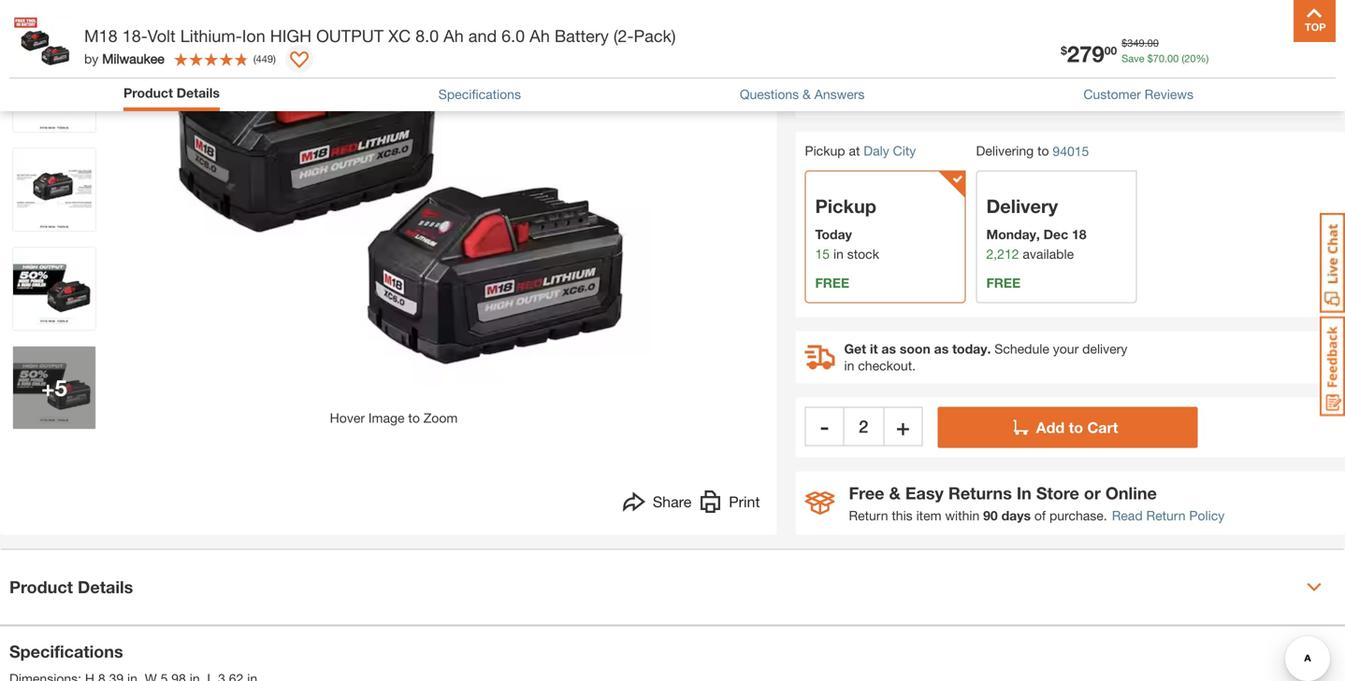 Task type: describe. For each thing, give the bounding box(es) containing it.
0 horizontal spatial 00
[[1105, 44, 1117, 57]]

print
[[729, 493, 760, 511]]

share
[[653, 493, 692, 511]]

-
[[820, 414, 829, 440]]

soon
[[900, 341, 931, 357]]

schedule
[[995, 341, 1049, 357]]

to inside button
[[408, 411, 420, 426]]

free & easy returns in store or online return this item within 90 days of purchase. read return policy
[[849, 484, 1225, 524]]

+ button
[[884, 407, 923, 447]]

pickup at daly city
[[805, 143, 916, 159]]

70
[[1153, 52, 1165, 65]]

in for schedule
[[844, 358, 854, 374]]

daly city button
[[864, 143, 916, 159]]

online
[[1106, 484, 1157, 504]]

battery
[[555, 26, 609, 46]]

high
[[270, 26, 312, 46]]

+ for +
[[896, 414, 910, 440]]

zoom
[[424, 411, 458, 426]]

& for questions
[[803, 86, 811, 102]]

get it as soon as today.
[[844, 341, 991, 357]]

15 in stock
[[824, 85, 897, 103]]

get
[[844, 341, 866, 357]]

(2-
[[614, 26, 634, 46]]

0 vertical spatial product details
[[123, 85, 220, 101]]

1 horizontal spatial 00
[[1147, 37, 1159, 49]]

today
[[815, 227, 852, 242]]

delivery
[[986, 195, 1058, 218]]

18-
[[122, 26, 148, 46]]

94015 link
[[1053, 142, 1089, 161]]

xc
[[388, 26, 411, 46]]

%)
[[1196, 52, 1209, 65]]

store
[[1036, 484, 1079, 504]]

within
[[945, 508, 980, 524]]

print button
[[699, 491, 760, 519]]

days
[[1001, 508, 1031, 524]]

answers
[[815, 86, 865, 102]]

add to cart
[[1036, 419, 1118, 437]]

in
[[1017, 484, 1032, 504]]

0 vertical spatial .
[[1145, 37, 1147, 49]]

item
[[916, 508, 942, 524]]

monday,
[[986, 227, 1040, 242]]

0 vertical spatial specifications
[[439, 86, 521, 102]]

& for free
[[889, 484, 901, 504]]

8.0
[[415, 26, 439, 46]]

( inside $ 279 00 $ 349 . 00 save $ 70 . 00 ( 20 %)
[[1182, 52, 1184, 65]]

today.
[[952, 341, 991, 357]]

1 ah from the left
[[444, 26, 464, 46]]

0 horizontal spatial $
[[1061, 44, 1067, 57]]

schedule your delivery in checkout.
[[844, 341, 1128, 374]]

in for pickup
[[833, 247, 844, 262]]

delivery
[[1082, 341, 1128, 357]]

15 inside pickup today 15 in stock
[[815, 247, 830, 262]]

449
[[256, 53, 273, 65]]

your
[[1053, 341, 1079, 357]]

pickup for pickup at daly city
[[805, 143, 845, 159]]

94015
[[1053, 144, 1089, 159]]

policy
[[1189, 508, 1225, 524]]

and
[[468, 26, 497, 46]]

or
[[1084, 484, 1101, 504]]

hover image to zoom
[[330, 411, 458, 426]]

top button
[[1294, 0, 1336, 42]]

2 return from the left
[[1146, 508, 1186, 524]]

questions
[[740, 86, 799, 102]]

cart
[[1087, 419, 1118, 437]]

available
[[1023, 247, 1074, 262]]

1 vertical spatial .
[[1165, 52, 1167, 65]]

18
[[1072, 227, 1087, 242]]

live chat image
[[1320, 213, 1345, 313]]

by milwaukee
[[84, 51, 164, 66]]

6.0
[[502, 26, 525, 46]]

milwaukee power tool batteries 48 11 1868 40.2 image
[[13, 50, 95, 132]]

to for add
[[1069, 419, 1083, 437]]

0 vertical spatial in
[[844, 85, 856, 103]]

purchase.
[[1050, 508, 1107, 524]]

0 vertical spatial product
[[123, 85, 173, 101]]

add
[[1036, 419, 1065, 437]]

stock inside pickup today 15 in stock
[[847, 247, 879, 262]]

city
[[893, 143, 916, 159]]

returns
[[948, 484, 1012, 504]]

pickup for pickup today 15 in stock
[[815, 195, 877, 218]]

checkout.
[[858, 358, 916, 374]]

m18
[[84, 26, 118, 46]]

1 as from the left
[[882, 341, 896, 357]]



Task type: locate. For each thing, give the bounding box(es) containing it.
1 horizontal spatial specifications
[[439, 86, 521, 102]]

easy
[[905, 484, 944, 504]]

volt
[[148, 26, 176, 46]]

to
[[1037, 143, 1049, 159], [408, 411, 420, 426], [1069, 419, 1083, 437]]

of
[[1034, 508, 1046, 524]]

+ for + 5
[[41, 375, 55, 401]]

0 horizontal spatial ah
[[444, 26, 464, 46]]

pickup inside pickup today 15 in stock
[[815, 195, 877, 218]]

1 horizontal spatial as
[[934, 341, 949, 357]]

stock down today
[[847, 247, 879, 262]]

pickup
[[805, 143, 845, 159], [815, 195, 877, 218]]

& up "this" on the right of the page
[[889, 484, 901, 504]]

pickup up today
[[815, 195, 877, 218]]

to left zoom
[[408, 411, 420, 426]]

pickup left the at
[[805, 143, 845, 159]]

)
[[273, 53, 276, 65]]

milwaukee power tool batteries 48 11 1868 1d.4 image
[[13, 248, 95, 330]]

questions & answers
[[740, 86, 865, 102]]

ah right 6.0
[[530, 26, 550, 46]]

0 vertical spatial stock
[[860, 85, 897, 103]]

349
[[1127, 37, 1145, 49]]

to right add
[[1069, 419, 1083, 437]]

return
[[849, 508, 888, 524], [1146, 508, 1186, 524]]

( 449 )
[[253, 53, 276, 65]]

as right soon
[[934, 341, 949, 357]]

00
[[1147, 37, 1159, 49], [1105, 44, 1117, 57], [1167, 52, 1179, 65]]

1 vertical spatial specifications
[[9, 642, 123, 662]]

pack)
[[634, 26, 676, 46]]

milwaukee
[[102, 51, 164, 66]]

daly
[[864, 143, 889, 159]]

to inside button
[[1069, 419, 1083, 437]]

+ 5
[[41, 375, 67, 401]]

lithium-
[[180, 26, 242, 46]]

00 right 70
[[1167, 52, 1179, 65]]

free for pickup
[[815, 276, 849, 291]]

in inside pickup today 15 in stock
[[833, 247, 844, 262]]

1 horizontal spatial .
[[1165, 52, 1167, 65]]

1 horizontal spatial &
[[889, 484, 901, 504]]

it
[[870, 341, 878, 357]]

1 horizontal spatial return
[[1146, 508, 1186, 524]]

display image
[[290, 51, 309, 70]]

product details button
[[123, 83, 220, 107], [123, 83, 220, 103], [0, 551, 1345, 625]]

( left %)
[[1182, 52, 1184, 65]]

- button
[[805, 407, 844, 447]]

stock
[[860, 85, 897, 103], [847, 247, 879, 262]]

customer reviews
[[1084, 86, 1194, 102]]

5
[[55, 375, 67, 401]]

0 horizontal spatial specifications
[[9, 642, 123, 662]]

1 vertical spatial stock
[[847, 247, 879, 262]]

milwaukee power tool batteries 48 11 1868 a0.3 image
[[13, 149, 95, 231]]

1 vertical spatial details
[[78, 578, 133, 598]]

2 horizontal spatial $
[[1147, 52, 1153, 65]]

customer
[[1084, 86, 1141, 102]]

to for delivering
[[1037, 143, 1049, 159]]

icon image
[[805, 492, 835, 515]]

0 horizontal spatial details
[[78, 578, 133, 598]]

in inside 'schedule your delivery in checkout.'
[[844, 358, 854, 374]]

00 left save
[[1105, 44, 1117, 57]]

0 vertical spatial details
[[177, 85, 220, 101]]

1 horizontal spatial +
[[896, 414, 910, 440]]

$ up save
[[1122, 37, 1127, 49]]

1 free from the left
[[815, 276, 849, 291]]

0 horizontal spatial return
[[849, 508, 888, 524]]

1 vertical spatial in
[[833, 247, 844, 262]]

20
[[1184, 52, 1196, 65]]

read return policy link
[[1112, 507, 1225, 526]]

1 horizontal spatial product
[[123, 85, 173, 101]]

1 horizontal spatial (
[[1182, 52, 1184, 65]]

delivering to 94015
[[976, 143, 1089, 159]]

in down get
[[844, 358, 854, 374]]

0 horizontal spatial +
[[41, 375, 55, 401]]

& inside free & easy returns in store or online return this item within 90 days of purchase. read return policy
[[889, 484, 901, 504]]

1 vertical spatial +
[[896, 414, 910, 440]]

stock up daly
[[860, 85, 897, 103]]

0 horizontal spatial product
[[9, 578, 73, 598]]

ah right 8.0 on the left of page
[[444, 26, 464, 46]]

delivering
[[976, 143, 1034, 159]]

0 vertical spatial 15
[[824, 85, 840, 103]]

2,212
[[986, 247, 1019, 262]]

2 horizontal spatial 00
[[1167, 52, 1179, 65]]

$
[[1122, 37, 1127, 49], [1061, 44, 1067, 57], [1147, 52, 1153, 65]]

00 up 70
[[1147, 37, 1159, 49]]

15 down today
[[815, 247, 830, 262]]

0 vertical spatial pickup
[[805, 143, 845, 159]]

reviews
[[1145, 86, 1194, 102]]

1 horizontal spatial free
[[986, 276, 1021, 291]]

hover
[[330, 411, 365, 426]]

m18 18-volt lithium-ion high output xc 8.0 ah and 6.0 ah battery (2-pack)
[[84, 26, 676, 46]]

in
[[844, 85, 856, 103], [833, 247, 844, 262], [844, 358, 854, 374]]

by
[[84, 51, 99, 66]]

return down free
[[849, 508, 888, 524]]

$ right save
[[1147, 52, 1153, 65]]

.
[[1145, 37, 1147, 49], [1165, 52, 1167, 65]]

ion
[[242, 26, 265, 46]]

in up the at
[[844, 85, 856, 103]]

0 horizontal spatial (
[[253, 53, 256, 65]]

0 vertical spatial &
[[803, 86, 811, 102]]

at
[[849, 143, 860, 159]]

to left 94015 on the right top of page
[[1037, 143, 1049, 159]]

+
[[41, 375, 55, 401], [896, 414, 910, 440]]

specifications
[[439, 86, 521, 102], [9, 642, 123, 662]]

0 vertical spatial +
[[41, 375, 55, 401]]

90
[[983, 508, 998, 524]]

15 right "questions"
[[824, 85, 840, 103]]

dec
[[1044, 227, 1068, 242]]

+ inside button
[[896, 414, 910, 440]]

( left )
[[253, 53, 256, 65]]

milwaukee power tool batteries 48 11 1868 66.5 image
[[13, 347, 95, 429]]

free
[[815, 276, 849, 291], [986, 276, 1021, 291]]

free down 2,212 in the right of the page
[[986, 276, 1021, 291]]

2 free from the left
[[986, 276, 1021, 291]]

hover image to zoom button
[[113, 0, 674, 428]]

this
[[892, 508, 913, 524]]

product image image
[[14, 9, 75, 70]]

1 horizontal spatial ah
[[530, 26, 550, 46]]

free for delivery
[[986, 276, 1021, 291]]

279
[[1067, 40, 1105, 67]]

save
[[1122, 52, 1145, 65]]

0 horizontal spatial to
[[408, 411, 420, 426]]

add to cart button
[[938, 407, 1198, 449]]

15
[[824, 85, 840, 103], [815, 247, 830, 262]]

2 as from the left
[[934, 341, 949, 357]]

& left answers on the right
[[803, 86, 811, 102]]

2 horizontal spatial to
[[1069, 419, 1083, 437]]

feedback link image
[[1320, 316, 1345, 417]]

output
[[316, 26, 384, 46]]

1 vertical spatial product
[[9, 578, 73, 598]]

to inside delivering to 94015
[[1037, 143, 1049, 159]]

0 horizontal spatial .
[[1145, 37, 1147, 49]]

None field
[[844, 407, 884, 447]]

1 horizontal spatial to
[[1037, 143, 1049, 159]]

delivery monday, dec 18 2,212 available
[[986, 195, 1087, 262]]

1 vertical spatial &
[[889, 484, 901, 504]]

free
[[849, 484, 884, 504]]

share button
[[623, 491, 692, 519]]

1 vertical spatial pickup
[[815, 195, 877, 218]]

image
[[368, 411, 405, 426]]

1 vertical spatial 15
[[815, 247, 830, 262]]

2 ( from the left
[[253, 53, 256, 65]]

$ 279 00 $ 349 . 00 save $ 70 . 00 ( 20 %)
[[1061, 37, 1209, 67]]

1 return from the left
[[849, 508, 888, 524]]

$ left save
[[1061, 44, 1067, 57]]

2 ah from the left
[[530, 26, 550, 46]]

1 vertical spatial product details
[[9, 578, 133, 598]]

0 horizontal spatial as
[[882, 341, 896, 357]]

1 horizontal spatial $
[[1122, 37, 1127, 49]]

as
[[882, 341, 896, 357], [934, 341, 949, 357]]

&
[[803, 86, 811, 102], [889, 484, 901, 504]]

(
[[1182, 52, 1184, 65], [253, 53, 256, 65]]

return right read
[[1146, 508, 1186, 524]]

1 horizontal spatial details
[[177, 85, 220, 101]]

ah
[[444, 26, 464, 46], [530, 26, 550, 46]]

in down today
[[833, 247, 844, 262]]

pickup today 15 in stock
[[815, 195, 879, 262]]

product
[[123, 85, 173, 101], [9, 578, 73, 598]]

milwaukee power tool batteries 48 11 1868 e1.1 image
[[13, 0, 95, 33]]

2 vertical spatial in
[[844, 358, 854, 374]]

0 horizontal spatial &
[[803, 86, 811, 102]]

as right it
[[882, 341, 896, 357]]

free down today
[[815, 276, 849, 291]]

read
[[1112, 508, 1143, 524]]

1 ( from the left
[[1182, 52, 1184, 65]]

0 horizontal spatial free
[[815, 276, 849, 291]]



Task type: vqa. For each thing, say whether or not it's contained in the screenshot.
Metal
no



